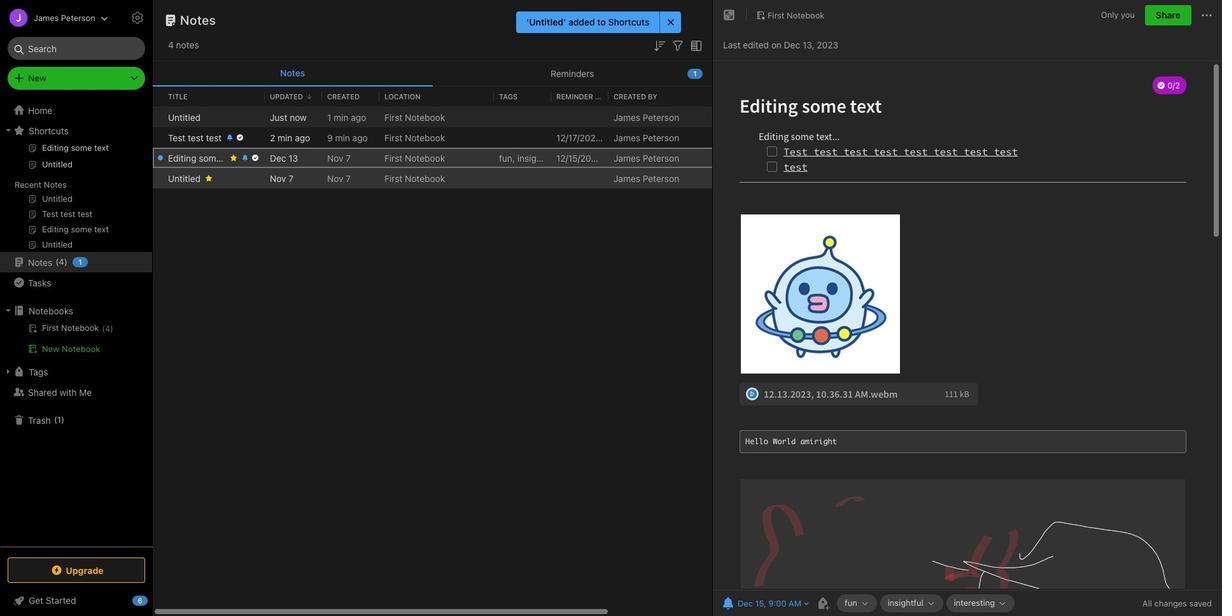Task type: locate. For each thing, give the bounding box(es) containing it.
09:00 up 12/15/2023, 09:00 am
[[606, 132, 631, 143]]

new notebook group
[[0, 321, 152, 362]]

saved
[[1189, 598, 1212, 609]]

shortcuts right to
[[608, 17, 650, 27]]

0 vertical spatial (
[[56, 257, 59, 267]]

1 test from the left
[[188, 132, 204, 143]]

tags
[[499, 92, 518, 100], [29, 366, 48, 377]]

12/17/2023, 09:00 am
[[556, 132, 647, 143]]

0 vertical spatial shortcuts
[[608, 17, 650, 27]]

13
[[289, 152, 298, 163]]

0 horizontal spatial '
[[526, 17, 529, 27]]

only you
[[1101, 10, 1135, 20]]

first for 9 min ago
[[384, 132, 402, 143]]

) for trash
[[61, 415, 64, 425]]

created
[[327, 92, 360, 100], [614, 92, 646, 100]]

notes up "updated"
[[280, 67, 305, 78]]

shortcuts down home
[[29, 125, 69, 136]]

fun
[[845, 598, 857, 608]]

0 vertical spatial 4
[[168, 39, 174, 50]]

new
[[28, 73, 46, 83], [42, 344, 59, 354]]

location
[[384, 92, 421, 100]]

test up some
[[206, 132, 222, 143]]

date
[[595, 92, 613, 100]]

0 horizontal spatial tags
[[29, 366, 48, 377]]

ago down 1 min ago in the top left of the page
[[352, 132, 368, 143]]

2 created from the left
[[614, 92, 646, 100]]

nov
[[327, 152, 343, 163], [270, 173, 286, 184], [327, 173, 343, 184]]

editing
[[168, 152, 196, 163]]

0 horizontal spatial created
[[327, 92, 360, 100]]

) inside notes ( 4 )
[[64, 257, 67, 267]]

4 left notes
[[168, 39, 174, 50]]

0 vertical spatial tags
[[499, 92, 518, 100]]

1 horizontal spatial '
[[563, 17, 566, 27]]

upgrade
[[66, 565, 104, 576]]

(
[[56, 257, 59, 267], [102, 324, 105, 334], [54, 415, 57, 425]]

am for 12/17/2023, 09:00 am
[[633, 132, 647, 143]]

share
[[1156, 10, 1181, 20]]

note window element
[[713, 0, 1222, 616]]

0 vertical spatial am
[[633, 132, 647, 143]]

dec 15, 9:00 am button
[[719, 595, 803, 612]]

1
[[693, 69, 697, 77], [327, 112, 331, 123], [78, 258, 82, 266], [57, 415, 61, 425]]

tree
[[0, 100, 153, 546]]

new for new
[[28, 73, 46, 83]]

james up search text box
[[34, 12, 59, 23]]

ago up 9 min ago
[[351, 112, 366, 123]]

0 horizontal spatial 4
[[59, 257, 64, 267]]

ago
[[351, 112, 366, 123], [295, 132, 310, 143], [352, 132, 368, 143]]

min
[[334, 112, 348, 123], [278, 132, 292, 143], [335, 132, 350, 143]]

insightful
[[888, 598, 923, 608]]

with
[[60, 387, 77, 398]]

shortcuts
[[608, 17, 650, 27], [29, 125, 69, 136]]

new inside popup button
[[28, 73, 46, 83]]

new up tags button
[[42, 344, 59, 354]]

1 ' from the left
[[526, 17, 529, 27]]

1 vertical spatial 4
[[59, 257, 64, 267]]

test right test
[[188, 132, 204, 143]]

dec
[[784, 39, 800, 50], [270, 152, 286, 163], [738, 598, 753, 609]]

new up home
[[28, 73, 46, 83]]

1 horizontal spatial created
[[614, 92, 646, 100]]

1 vertical spatial shortcuts
[[29, 125, 69, 136]]

Sort options field
[[652, 37, 667, 53]]

1 horizontal spatial tags
[[499, 92, 518, 100]]

dec left 13
[[270, 152, 286, 163]]

2 vertical spatial 4
[[105, 324, 110, 334]]

1 horizontal spatial test
[[206, 132, 222, 143]]

1 vertical spatial tags
[[29, 366, 48, 377]]

changes
[[1154, 598, 1187, 609]]

row group containing untitled
[[153, 107, 838, 188]]

1 vertical spatial )
[[110, 324, 113, 334]]

2 vertical spatial )
[[61, 415, 64, 425]]

1 created from the left
[[327, 92, 360, 100]]

test
[[168, 132, 185, 143]]

2 min ago
[[270, 132, 310, 143]]

None search field
[[17, 37, 136, 60]]

1 horizontal spatial dec
[[738, 598, 753, 609]]

first inside button
[[768, 10, 785, 20]]

reminder
[[556, 92, 593, 100]]

am right 9:00
[[789, 598, 801, 609]]

2 horizontal spatial dec
[[784, 39, 800, 50]]

updated
[[270, 92, 303, 100]]

ago down now
[[295, 132, 310, 143]]

first notebook inside button
[[768, 10, 825, 20]]

am
[[633, 132, 647, 143], [634, 152, 647, 163], [789, 598, 801, 609]]

shared with me link
[[0, 382, 152, 402]]

notes
[[176, 39, 199, 50]]

12/15/2023, 09:00 am
[[556, 152, 647, 163]]

created for created
[[327, 92, 360, 100]]

'
[[526, 17, 529, 27], [563, 17, 566, 27]]

by
[[648, 92, 657, 100]]

insightful button
[[880, 595, 943, 612]]

0 horizontal spatial dec
[[270, 152, 286, 163]]

( up the 'tasks' button
[[56, 257, 59, 267]]

untitled up test
[[168, 112, 201, 123]]

fun Tag actions field
[[857, 599, 869, 608]]

0 vertical spatial 09:00
[[606, 132, 631, 143]]

shared with me
[[28, 387, 92, 398]]

1 vertical spatial 09:00
[[607, 152, 631, 163]]

tags button
[[0, 362, 152, 382]]

0 horizontal spatial test
[[188, 132, 204, 143]]

shared
[[28, 387, 57, 398]]

all changes saved
[[1142, 598, 1212, 609]]

dec right on
[[784, 39, 800, 50]]

started
[[46, 595, 76, 606]]

0 vertical spatial )
[[64, 257, 67, 267]]

notes inside group
[[44, 179, 67, 190]]

09:00 for 12/17/2023,
[[606, 132, 631, 143]]

just now
[[270, 112, 307, 123]]

Help and Learning task checklist field
[[0, 591, 153, 611]]

)
[[64, 257, 67, 267], [110, 324, 113, 334], [61, 415, 64, 425]]

Account field
[[0, 5, 108, 31]]

am for 12/15/2023, 09:00 am
[[634, 152, 647, 163]]

notes
[[180, 13, 216, 27], [280, 67, 305, 78], [44, 179, 67, 190], [28, 257, 52, 268]]

notebook inside "group"
[[62, 344, 100, 354]]

first notebook
[[768, 10, 825, 20], [384, 112, 445, 123], [384, 132, 445, 143], [384, 152, 445, 163], [384, 173, 445, 184]]

4 inside new notebook "group"
[[105, 324, 110, 334]]

2 vertical spatial untitled
[[168, 173, 201, 184]]

first notebook for nov 7
[[384, 173, 445, 184]]

0 horizontal spatial shortcuts
[[29, 125, 69, 136]]

min for 2
[[278, 132, 292, 143]]

new inside button
[[42, 344, 59, 354]]

min right 2
[[278, 132, 292, 143]]

james peterson inside james peterson 'field'
[[34, 12, 95, 23]]

interesting
[[954, 598, 995, 608]]

) down notebooks link
[[110, 324, 113, 334]]

2 vertical spatial dec
[[738, 598, 753, 609]]

1 vertical spatial new
[[42, 344, 59, 354]]

dec inside row group
[[270, 152, 286, 163]]

9
[[327, 132, 333, 143]]

more actions image
[[1199, 8, 1214, 23]]

created for created by
[[614, 92, 646, 100]]

nov 7
[[327, 152, 351, 163], [270, 173, 294, 184], [327, 173, 351, 184]]

dec inside the dec 15, 9:00 am popup button
[[738, 598, 753, 609]]

am down the 12/17/2023, 09:00 am
[[634, 152, 647, 163]]

added
[[568, 17, 595, 27]]

notes right recent
[[44, 179, 67, 190]]

dec left 15, at the bottom of the page
[[738, 598, 753, 609]]

1 horizontal spatial 4
[[105, 324, 110, 334]]

( inside new notebook "group"
[[102, 324, 105, 334]]

4
[[168, 39, 174, 50], [59, 257, 64, 267], [105, 324, 110, 334]]

notebook
[[787, 10, 825, 20], [405, 112, 445, 123], [405, 132, 445, 143], [405, 152, 445, 163], [405, 173, 445, 184], [62, 344, 100, 354]]

1 vertical spatial am
[[634, 152, 647, 163]]

add tag image
[[815, 596, 831, 611]]

created up 1 min ago in the top left of the page
[[327, 92, 360, 100]]

row group
[[153, 107, 838, 188]]

created by
[[614, 92, 657, 100]]

0 vertical spatial dec
[[784, 39, 800, 50]]

1 vertical spatial (
[[102, 324, 105, 334]]

peterson
[[61, 12, 95, 23], [643, 112, 679, 123], [643, 132, 679, 143], [643, 152, 679, 163], [643, 173, 679, 184]]

min right "9" in the left of the page
[[335, 132, 350, 143]]

james down 12/15/2023, 09:00 am
[[614, 173, 640, 184]]

first notebook button
[[752, 6, 829, 24]]

tab list
[[153, 61, 712, 87]]

shortcuts inside button
[[29, 125, 69, 136]]

) inside trash ( 1 )
[[61, 415, 64, 425]]

james
[[34, 12, 59, 23], [614, 112, 640, 123], [614, 132, 640, 143], [614, 152, 640, 163], [614, 173, 640, 184]]

am down created by
[[633, 132, 647, 143]]

0 vertical spatial new
[[28, 73, 46, 83]]

notes inside notes ( 4 )
[[28, 257, 52, 268]]

09:00 down the 12/17/2023, 09:00 am
[[607, 152, 631, 163]]

tags inside button
[[29, 366, 48, 377]]

cell
[[153, 148, 163, 168]]

2 vertical spatial am
[[789, 598, 801, 609]]

1 inside trash ( 1 )
[[57, 415, 61, 425]]

( down notebooks link
[[102, 324, 105, 334]]

notebook inside note window element
[[787, 10, 825, 20]]

home link
[[0, 100, 153, 120]]

2 horizontal spatial 4
[[168, 39, 174, 50]]

untitled left the added
[[529, 17, 563, 27]]

tab list containing notes
[[153, 61, 712, 87]]

first notebook for 9 min ago
[[384, 132, 445, 143]]

2 vertical spatial (
[[54, 415, 57, 425]]

james down the 12/17/2023, 09:00 am
[[614, 152, 640, 163]]

) up the 'tasks' button
[[64, 257, 67, 267]]

( inside notes ( 4 )
[[56, 257, 59, 267]]

james peterson
[[34, 12, 95, 23], [614, 112, 679, 123], [614, 132, 679, 143], [614, 152, 679, 163], [614, 173, 679, 184]]

shortcuts button
[[0, 120, 152, 141]]

4 down notebooks link
[[105, 324, 110, 334]]

james down created by
[[614, 112, 640, 123]]

1 right trash
[[57, 415, 61, 425]]

1 vertical spatial dec
[[270, 152, 286, 163]]

untitled
[[529, 17, 563, 27], [168, 112, 201, 123], [168, 173, 201, 184]]

( inside trash ( 1 )
[[54, 415, 57, 425]]

notes up tasks on the left of the page
[[28, 257, 52, 268]]

( right trash
[[54, 415, 57, 425]]

) right trash
[[61, 415, 64, 425]]

trash ( 1 )
[[28, 415, 64, 426]]

edited
[[743, 39, 769, 50]]

View options field
[[686, 37, 704, 53]]

expand notebooks image
[[3, 306, 13, 316]]

first
[[768, 10, 785, 20], [384, 112, 402, 123], [384, 132, 402, 143], [384, 152, 402, 163], [384, 173, 402, 184]]

min up 9 min ago
[[334, 112, 348, 123]]

7
[[346, 152, 351, 163], [289, 173, 294, 184], [346, 173, 351, 184]]

untitled down the editing
[[168, 173, 201, 184]]

( for trash
[[54, 415, 57, 425]]

4 up the 'tasks' button
[[59, 257, 64, 267]]

title
[[168, 92, 188, 100]]

created left by at the right of page
[[614, 92, 646, 100]]



Task type: vqa. For each thing, say whether or not it's contained in the screenshot.
'tab'
no



Task type: describe. For each thing, give the bounding box(es) containing it.
reminders
[[551, 68, 594, 79]]

notebooks
[[29, 305, 73, 316]]

now
[[290, 112, 307, 123]]

' untitled ' added to shortcuts
[[526, 17, 650, 27]]

( 4 )
[[102, 324, 113, 334]]

interesting button
[[946, 595, 1015, 612]]

recent notes group
[[0, 141, 152, 257]]

15,
[[755, 598, 766, 609]]

ago for 2 min ago
[[295, 132, 310, 143]]

4 notes
[[168, 39, 199, 50]]

just
[[270, 112, 287, 123]]

notes up notes
[[180, 13, 216, 27]]

first for 1 min ago
[[384, 112, 402, 123]]

Edit reminder field
[[719, 595, 810, 612]]

2 ' from the left
[[563, 17, 566, 27]]

4 inside notes ( 4 )
[[59, 257, 64, 267]]

dec for dec 13
[[270, 152, 286, 163]]

first notebook for 1 min ago
[[384, 112, 445, 123]]

Add filters field
[[670, 37, 686, 53]]

trash
[[28, 415, 51, 426]]

1 up the 'tasks' button
[[78, 258, 82, 266]]

Search text field
[[17, 37, 136, 60]]

2
[[270, 132, 275, 143]]

get
[[29, 595, 43, 606]]

expand tags image
[[3, 367, 13, 377]]

text
[[224, 152, 239, 163]]

am inside popup button
[[789, 598, 801, 609]]

Note Editor text field
[[713, 61, 1222, 590]]

all
[[1142, 598, 1152, 609]]

tree containing home
[[0, 100, 153, 546]]

1 min ago
[[327, 112, 366, 123]]

last
[[723, 39, 741, 50]]

0 vertical spatial untitled
[[529, 17, 563, 27]]

dec 15, 9:00 am
[[738, 598, 801, 609]]

new notebook button
[[0, 341, 152, 356]]

More actions field
[[1199, 5, 1214, 25]]

me
[[79, 387, 92, 398]]

recent notes
[[15, 179, 67, 190]]

tasks button
[[0, 272, 152, 293]]

notes inside button
[[280, 67, 305, 78]]

12/17/2023,
[[556, 132, 603, 143]]

notebooks link
[[0, 300, 152, 321]]

13,
[[803, 39, 814, 50]]

1 down view options field
[[693, 69, 697, 77]]

ago for 1 min ago
[[351, 112, 366, 123]]

new button
[[8, 67, 145, 90]]

notes button
[[153, 61, 433, 87]]

insightful Tag actions field
[[923, 599, 935, 608]]

09:00 for 12/15/2023,
[[607, 152, 631, 163]]

new notebook
[[42, 344, 100, 354]]

peterson inside 'field'
[[61, 12, 95, 23]]

ago for 9 min ago
[[352, 132, 368, 143]]

settings image
[[130, 10, 145, 25]]

some
[[199, 152, 221, 163]]

fun button
[[837, 595, 877, 612]]

home
[[28, 105, 52, 116]]

share button
[[1145, 5, 1192, 25]]

6
[[138, 596, 142, 605]]

dec for dec 15, 9:00 am
[[738, 598, 753, 609]]

click to collapse image
[[148, 593, 158, 608]]

2 test from the left
[[206, 132, 222, 143]]

on
[[771, 39, 782, 50]]

recent
[[15, 179, 42, 190]]

get started
[[29, 595, 76, 606]]

add filters image
[[670, 38, 686, 53]]

9 min ago
[[327, 132, 368, 143]]

upgrade button
[[8, 558, 145, 583]]

( for notes
[[56, 257, 59, 267]]

) for notes
[[64, 257, 67, 267]]

to
[[597, 17, 606, 27]]

dec 13
[[270, 152, 298, 163]]

notes ( 4 )
[[28, 257, 67, 268]]

1 up "9" in the left of the page
[[327, 112, 331, 123]]

1 horizontal spatial shortcuts
[[608, 17, 650, 27]]

you
[[1121, 10, 1135, 20]]

9:00
[[768, 598, 786, 609]]

test test test
[[168, 132, 222, 143]]

12/15/2023,
[[556, 152, 604, 163]]

reminder date
[[556, 92, 613, 100]]

new for new notebook
[[42, 344, 59, 354]]

only
[[1101, 10, 1119, 20]]

interesting Tag actions field
[[995, 599, 1007, 608]]

first for nov 7
[[384, 173, 402, 184]]

min for 9
[[335, 132, 350, 143]]

last edited on dec 13, 2023
[[723, 39, 838, 50]]

expand note image
[[722, 8, 737, 23]]

james up 12/15/2023, 09:00 am
[[614, 132, 640, 143]]

1 vertical spatial untitled
[[168, 112, 201, 123]]

2023
[[817, 39, 838, 50]]

tasks
[[28, 277, 51, 288]]

) inside new notebook "group"
[[110, 324, 113, 334]]

james inside 'field'
[[34, 12, 59, 23]]

min for 1
[[334, 112, 348, 123]]

editing some text
[[168, 152, 239, 163]]



